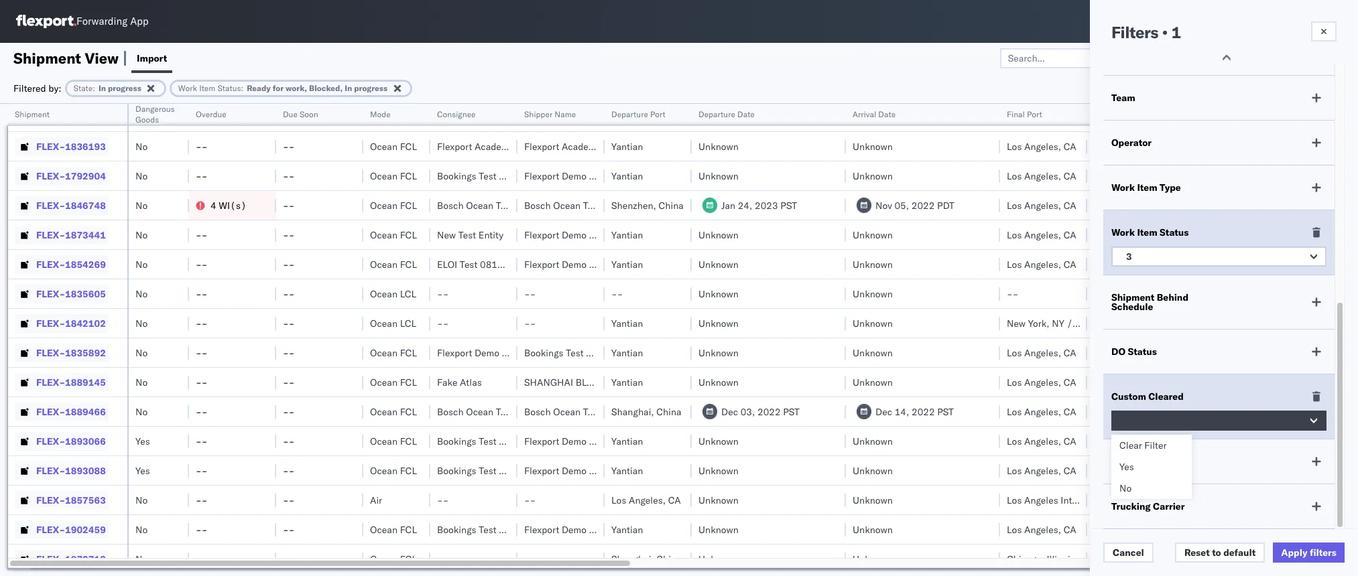 Task type: locate. For each thing, give the bounding box(es) containing it.
5 resize handle column header from the left
[[414, 104, 431, 577]]

3 destination from the top
[[1289, 229, 1338, 241]]

5 yantian from the top
[[612, 318, 643, 330]]

4 flex- from the top
[[36, 200, 65, 212]]

shipment up jan 19, 2023 pst
[[1112, 292, 1155, 304]]

11 resize handle column header from the left
[[1072, 104, 1088, 577]]

item up overdue
[[199, 83, 215, 93]]

4 deliv from the top
[[1341, 259, 1359, 271]]

los for flex-1893088
[[1007, 465, 1022, 477]]

13 resize handle column header from the left
[[1266, 104, 1282, 577]]

3 deliv from the top
[[1341, 229, 1359, 241]]

0 horizontal spatial new
[[437, 229, 456, 241]]

7 fcl from the top
[[400, 347, 417, 359]]

1 vertical spatial work
[[1112, 182, 1135, 194]]

apply filters
[[1282, 547, 1337, 559]]

9 yantian from the top
[[612, 465, 643, 477]]

9 resize handle column header from the left
[[830, 104, 846, 577]]

2 yantian from the top
[[612, 170, 643, 182]]

0 horizontal spatial progress
[[108, 83, 141, 93]]

shipment for shipment behind schedule
[[1112, 292, 1155, 304]]

ca for flex-1854269
[[1064, 259, 1077, 271]]

2 vertical spatial work
[[1112, 227, 1135, 239]]

0 vertical spatial item
[[199, 83, 215, 93]]

shanghai,
[[612, 111, 654, 123], [612, 406, 654, 418], [612, 554, 654, 566]]

2 jan 16, 2023 pst from the top
[[1095, 465, 1170, 477]]

0 horizontal spatial departure
[[612, 109, 648, 119]]

2023 down the clear filter
[[1128, 465, 1151, 477]]

pst up behind
[[1156, 259, 1173, 271]]

:
[[93, 83, 95, 93], [241, 83, 244, 93]]

export
[[1289, 288, 1317, 300]]

shipper for flex-1792904
[[589, 170, 622, 182]]

2023 up custom cleared
[[1128, 377, 1151, 389]]

resize handle column header
[[111, 104, 127, 577], [173, 104, 189, 577], [260, 104, 276, 577], [347, 104, 364, 577], [414, 104, 431, 577], [502, 104, 518, 577], [589, 104, 605, 577], [676, 104, 692, 577], [830, 104, 846, 577], [985, 104, 1001, 577], [1072, 104, 1088, 577], [1179, 104, 1195, 577], [1266, 104, 1282, 577]]

no right '1889145'
[[135, 377, 148, 389]]

ocean lcl for --
[[370, 288, 417, 300]]

yes down clear
[[1120, 461, 1135, 474]]

progress up dangerous
[[108, 83, 141, 93]]

ocean for 1893088
[[370, 465, 398, 477]]

1 shanghai, from the top
[[612, 111, 654, 123]]

2023 down feb 06, 2023 pst
[[1128, 554, 1151, 566]]

1 horizontal spatial academy
[[562, 141, 601, 153]]

no right 1889466
[[135, 406, 148, 418]]

flex- up the flex-1893088 button
[[36, 436, 65, 448]]

2022 for 14,
[[912, 406, 935, 418]]

1889466
[[65, 406, 106, 418]]

nov left 05,
[[876, 200, 893, 212]]

flexport for 1792904
[[524, 170, 560, 182]]

3 ocean fcl from the top
[[370, 170, 417, 182]]

cancel button
[[1104, 543, 1154, 563]]

progress up mode
[[354, 83, 388, 93]]

flex- down flex-1846748 button at the top left of page
[[36, 229, 65, 241]]

8 yantian from the top
[[612, 436, 643, 448]]

1 horizontal spatial date
[[879, 109, 896, 119]]

2 : from the left
[[241, 83, 244, 93]]

flex-1842102 button
[[15, 314, 109, 333]]

1 horizontal spatial in
[[345, 83, 352, 93]]

fcl for flex-1846748
[[400, 200, 417, 212]]

yantian for flex-1842102
[[612, 318, 643, 330]]

bosch ocean test
[[437, 200, 514, 212], [524, 200, 601, 212], [437, 406, 514, 418], [524, 406, 601, 418]]

24,
[[738, 200, 753, 212]]

consignee for flex-1902459
[[499, 524, 544, 536]]

3 shanghai, china from the top
[[612, 554, 682, 566]]

flex-1902459
[[36, 524, 106, 536]]

6 fcl from the top
[[400, 259, 417, 271]]

list box
[[1112, 435, 1193, 500]]

destination for flex-1846748
[[1289, 200, 1338, 212]]

no up trucking
[[1120, 483, 1132, 495]]

jan left the "24," on the right
[[722, 200, 736, 212]]

ocean fcl for flex-1795440
[[370, 111, 417, 123]]

4 resize handle column header from the left
[[347, 104, 364, 577]]

2 feb from the top
[[1095, 524, 1110, 536]]

shipper
[[524, 109, 553, 119], [589, 170, 622, 182], [589, 229, 622, 241], [589, 259, 622, 271], [502, 347, 535, 359], [589, 436, 622, 448], [589, 465, 622, 477], [589, 524, 622, 536]]

shenzhen,
[[612, 200, 657, 212]]

0 vertical spatial lcl
[[400, 288, 417, 300]]

arrival date button
[[846, 107, 987, 120]]

destination for flex-1893066
[[1289, 436, 1338, 448]]

feb for feb 06, 2023 pst
[[1095, 524, 1110, 536]]

status
[[218, 83, 241, 93], [1160, 227, 1189, 239], [1128, 346, 1158, 358]]

ca for flex-1792904
[[1064, 170, 1077, 182]]

angeles, for flex-1902459
[[1025, 524, 1062, 536]]

flex- up flex-1889145 button at the bottom left
[[36, 347, 65, 359]]

4 destination deliv from the top
[[1289, 259, 1359, 271]]

8 destination from the top
[[1289, 465, 1338, 477]]

academy left (us)
[[475, 141, 514, 153]]

1 departure from the left
[[612, 109, 648, 119]]

demo for 1893066
[[562, 436, 587, 448]]

1 horizontal spatial port
[[1027, 109, 1043, 119]]

fcl for flex-1795440
[[400, 111, 417, 123]]

1 horizontal spatial departure
[[699, 109, 736, 119]]

6 resize handle column header from the left
[[502, 104, 518, 577]]

state : in progress
[[74, 83, 141, 93]]

2 vertical spatial shipment
[[1112, 292, 1155, 304]]

2 vertical spatial shanghai, china
[[612, 554, 682, 566]]

1 horizontal spatial new
[[1007, 318, 1026, 330]]

jan for flex-1889145
[[1095, 377, 1109, 389]]

2 departure from the left
[[699, 109, 736, 119]]

consignee
[[437, 109, 476, 119], [499, 170, 544, 182], [586, 347, 631, 359], [499, 436, 544, 448], [499, 465, 544, 477], [499, 524, 544, 536]]

jan 19, 2023 pst
[[1095, 318, 1170, 330]]

1 vertical spatial pdt
[[938, 200, 955, 212]]

ocean for 1835892
[[370, 347, 398, 359]]

yes right 1893066
[[135, 436, 150, 448]]

goods
[[135, 115, 159, 125]]

12 resize handle column header from the left
[[1179, 104, 1195, 577]]

jan 16, 2023 pst
[[1095, 436, 1170, 448], [1095, 465, 1170, 477], [1095, 554, 1170, 566]]

shipment inside shipment behind schedule
[[1112, 292, 1155, 304]]

shipment up by:
[[13, 49, 81, 67]]

0 horizontal spatial in
[[99, 83, 106, 93]]

3 destination deliv from the top
[[1289, 229, 1359, 241]]

port
[[651, 109, 666, 119], [1027, 109, 1043, 119]]

destination deliv for 1893066
[[1289, 436, 1359, 448]]

16, for flex-1893088
[[1111, 465, 1126, 477]]

flex- down flex-1836193 button
[[36, 170, 65, 182]]

ca for flex-1889466
[[1064, 406, 1077, 418]]

fcl
[[400, 111, 417, 123], [400, 141, 417, 153], [400, 170, 417, 182], [400, 200, 417, 212], [400, 229, 417, 241], [400, 259, 417, 271], [400, 347, 417, 359], [400, 377, 417, 389], [400, 406, 417, 418], [400, 436, 417, 448], [400, 465, 417, 477], [400, 524, 417, 536], [400, 554, 417, 566]]

work up 3
[[1112, 227, 1135, 239]]

1 vertical spatial shanghai,
[[612, 406, 654, 418]]

lcl for --
[[400, 288, 417, 300]]

item right "27,"
[[1138, 227, 1158, 239]]

services
[[1318, 109, 1349, 119]]

1 lcl from the top
[[400, 288, 417, 300]]

dec left the 03,
[[722, 406, 738, 418]]

date inside button
[[738, 109, 755, 119]]

0 vertical spatial 19,
[[1114, 141, 1128, 153]]

5 flex- from the top
[[36, 229, 65, 241]]

pst up nov 28, 2022 pst
[[1156, 229, 1172, 241]]

no for flex-1835892
[[135, 347, 148, 359]]

2 shanghai, china from the top
[[612, 406, 682, 418]]

: left ready
[[241, 83, 244, 93]]

numbers
[[1202, 115, 1235, 125]]

feb left "27,"
[[1095, 229, 1110, 241]]

flex- down 'flex-1854269' button
[[36, 288, 65, 300]]

jan left cancel
[[1095, 554, 1109, 566]]

due soon
[[283, 109, 318, 119]]

1 vertical spatial shanghai, china
[[612, 406, 682, 418]]

03,
[[741, 406, 755, 418]]

flexport demo shipper co. for 1854269
[[524, 259, 638, 271]]

shipper for flex-1893066
[[589, 436, 622, 448]]

ocean for 1842102
[[370, 318, 398, 330]]

9 ocean fcl from the top
[[370, 406, 417, 418]]

0 vertical spatial shanghai,
[[612, 111, 654, 123]]

resize handle column header for final port
[[1072, 104, 1088, 577]]

in right state
[[99, 83, 106, 93]]

2 fcl from the top
[[400, 141, 417, 153]]

15 flex- from the top
[[36, 524, 65, 536]]

jan 16, 2023 pst for flex-1872713
[[1095, 554, 1170, 566]]

2 vertical spatial status
[[1128, 346, 1158, 358]]

file
[[1222, 52, 1239, 64]]

2 academy from the left
[[562, 141, 601, 153]]

16, up demurrage
[[1111, 436, 1126, 448]]

bosch ocean test down the shanghai on the bottom of page
[[524, 406, 601, 418]]

3 flex- from the top
[[36, 170, 65, 182]]

0 vertical spatial shanghai, china
[[612, 111, 682, 123]]

4 destination from the top
[[1289, 259, 1338, 271]]

jan 16, 2023 pst up demurrage
[[1095, 436, 1170, 448]]

feb 27, 2023 pst
[[1095, 229, 1172, 241]]

16, down clear
[[1111, 465, 1126, 477]]

pst down jan 19, 2023 pst
[[1156, 347, 1173, 359]]

13 flex- from the top
[[36, 465, 65, 477]]

4 yantian from the top
[[612, 259, 643, 271]]

2 destination deliv from the top
[[1289, 200, 1359, 212]]

eloi test 081801
[[437, 259, 515, 271]]

status down type
[[1160, 227, 1189, 239]]

ca
[[1064, 111, 1077, 123], [1064, 141, 1077, 153], [1064, 170, 1077, 182], [1064, 200, 1077, 212], [1064, 229, 1077, 241], [1064, 259, 1077, 271], [1064, 347, 1077, 359], [1064, 377, 1077, 389], [1064, 406, 1077, 418], [1064, 436, 1077, 448], [1064, 465, 1077, 477], [668, 495, 681, 507], [1064, 524, 1077, 536]]

6 destination from the top
[[1289, 406, 1338, 418]]

destination deliv for 1893088
[[1289, 465, 1359, 477]]

7 destination from the top
[[1289, 436, 1338, 448]]

6 flex- from the top
[[36, 259, 65, 271]]

6 destination deliv from the top
[[1289, 406, 1359, 418]]

destination deliv for 1873441
[[1289, 229, 1359, 241]]

7 flex- from the top
[[36, 288, 65, 300]]

departure inside button
[[612, 109, 648, 119]]

jan left 13,
[[1095, 377, 1109, 389]]

13 fcl from the top
[[400, 554, 417, 566]]

angeles, for flex-1846748
[[1025, 200, 1062, 212]]

partner services
[[1289, 109, 1349, 119]]

1 horizontal spatial pdt
[[1155, 111, 1172, 123]]

bosch down (us)
[[524, 200, 551, 212]]

flex- down by:
[[36, 111, 65, 123]]

0 vertical spatial ocean lcl
[[370, 288, 417, 300]]

status right 07,
[[1128, 346, 1158, 358]]

dec left "operator"
[[1095, 141, 1111, 153]]

3 shanghai, from the top
[[612, 554, 654, 566]]

1 vertical spatial 19,
[[1111, 318, 1126, 330]]

pst down shipment behind schedule on the bottom of page
[[1154, 318, 1170, 330]]

fcl for flex-1872713
[[400, 554, 417, 566]]

status for work item status
[[1160, 227, 1189, 239]]

1 academy from the left
[[475, 141, 514, 153]]

status left ready
[[218, 83, 241, 93]]

item left type
[[1138, 182, 1158, 194]]

departure date button
[[692, 107, 833, 120]]

app
[[130, 15, 149, 28]]

consignee for flex-1792904
[[499, 170, 544, 182]]

5 destination from the top
[[1289, 347, 1338, 359]]

1 horizontal spatial :
[[241, 83, 244, 93]]

bookings test consignee
[[437, 170, 544, 182], [524, 347, 631, 359], [437, 436, 544, 448], [437, 465, 544, 477], [437, 524, 544, 536]]

los for flex-1902459
[[1007, 524, 1022, 536]]

work down the dec 19, 2022 pst
[[1112, 182, 1135, 194]]

import
[[137, 52, 167, 64]]

1 horizontal spatial status
[[1128, 346, 1158, 358]]

flex- up flex-1835605 'button'
[[36, 259, 65, 271]]

los angeles, ca for 1893066
[[1007, 436, 1077, 448]]

angeles, for flex-1889145
[[1025, 377, 1062, 389]]

13 ocean fcl from the top
[[370, 554, 417, 566]]

flex- inside 'button'
[[36, 288, 65, 300]]

2 vertical spatial shanghai,
[[612, 554, 654, 566]]

1889145
[[65, 377, 106, 389]]

flex- down flex-1835892 button
[[36, 377, 65, 389]]

1 destination from the top
[[1289, 111, 1338, 123]]

flex- inside "button"
[[36, 495, 65, 507]]

1842102
[[65, 318, 106, 330]]

yantian for flex-1854269
[[612, 259, 643, 271]]

nov for nov 28, 2022 pst
[[1095, 259, 1111, 271]]

flex-1893088 button
[[15, 462, 109, 481]]

1 ocean lcl from the top
[[370, 288, 417, 300]]

pst down carrier on the right of page
[[1156, 524, 1172, 536]]

no right 1873441
[[135, 229, 148, 241]]

bookings for flex-1893066
[[437, 436, 477, 448]]

0 vertical spatial jan 16, 2023 pst
[[1095, 436, 1170, 448]]

resize handle column header for shipper name
[[589, 104, 605, 577]]

carrier
[[1154, 501, 1185, 513]]

7 yantian from the top
[[612, 377, 643, 389]]

1 resize handle column header from the left
[[111, 104, 127, 577]]

fcl for flex-1854269
[[400, 259, 417, 271]]

flex- down flex-1792904 button
[[36, 200, 65, 212]]

flex- for 1873441
[[36, 229, 65, 241]]

no down state : in progress
[[135, 111, 148, 123]]

yantian
[[612, 141, 643, 153], [612, 170, 643, 182], [612, 229, 643, 241], [612, 259, 643, 271], [612, 318, 643, 330], [612, 347, 643, 359], [612, 377, 643, 389], [612, 436, 643, 448], [612, 465, 643, 477], [612, 524, 643, 536]]

1 horizontal spatial progress
[[354, 83, 388, 93]]

flex-1889466
[[36, 406, 106, 418]]

12 flex- from the top
[[36, 436, 65, 448]]

2023 right "06,"
[[1130, 524, 1153, 536]]

fcl for flex-1893066
[[400, 436, 417, 448]]

1 vertical spatial feb
[[1095, 524, 1110, 536]]

nov left do
[[1095, 347, 1111, 359]]

3 yantian from the top
[[612, 229, 643, 241]]

angeles, for flex-1835892
[[1025, 347, 1062, 359]]

1 vertical spatial item
[[1138, 182, 1158, 194]]

4 ocean fcl from the top
[[370, 200, 417, 212]]

flex- inside button
[[36, 141, 65, 153]]

flex- for 1842102
[[36, 318, 65, 330]]

pst right the airport
[[1156, 495, 1173, 507]]

bookings test consignee for flex-1902459
[[437, 524, 544, 536]]

custom
[[1112, 391, 1147, 403]]

chicago,
[[1007, 554, 1045, 566]]

flex- down flex-1902459 button
[[36, 554, 65, 566]]

pst right cancel
[[1154, 554, 1170, 566]]

6 yantian from the top
[[612, 347, 643, 359]]

work,
[[286, 83, 307, 93]]

flex-1795440
[[36, 111, 106, 123]]

pst up lfd
[[1154, 436, 1170, 448]]

operator
[[1112, 137, 1152, 149]]

no right 1857563
[[135, 495, 148, 507]]

work for work item type
[[1112, 182, 1135, 194]]

flexport for 1873441
[[524, 229, 560, 241]]

pst right 14,
[[938, 406, 954, 418]]

2 destination from the top
[[1289, 200, 1338, 212]]

fcl for flex-1893088
[[400, 465, 417, 477]]

0 horizontal spatial :
[[93, 83, 95, 93]]

1 vertical spatial status
[[1160, 227, 1189, 239]]

0 vertical spatial new
[[437, 229, 456, 241]]

16, for flex-1872713
[[1111, 554, 1126, 566]]

ocean fcl for flex-1889145
[[370, 377, 417, 389]]

work
[[178, 83, 197, 93], [1112, 182, 1135, 194], [1112, 227, 1135, 239]]

ca for flex-1846748
[[1064, 200, 1077, 212]]

academy for (us)
[[475, 141, 514, 153]]

new left york,
[[1007, 318, 1026, 330]]

1 vertical spatial shipment
[[15, 109, 50, 119]]

0 horizontal spatial status
[[218, 83, 241, 93]]

los for flex-1836193
[[1007, 141, 1022, 153]]

los angeles, ca for 1902459
[[1007, 524, 1077, 536]]

flex- for 1902459
[[36, 524, 65, 536]]

2 flex- from the top
[[36, 141, 65, 153]]

flexport demo shipper co.
[[524, 170, 638, 182], [524, 229, 638, 241], [524, 259, 638, 271], [437, 347, 551, 359], [524, 436, 638, 448], [524, 465, 638, 477], [524, 524, 638, 536]]

los angeles, ca for 1795440
[[1007, 111, 1077, 123]]

0 vertical spatial work
[[178, 83, 197, 93]]

0 vertical spatial status
[[218, 83, 241, 93]]

deliv for flex-1889466
[[1341, 406, 1359, 418]]

file exception button
[[1202, 48, 1294, 68], [1202, 48, 1294, 68]]

11 flex- from the top
[[36, 406, 65, 418]]

eloi
[[437, 259, 458, 271]]

bosch ocean test down atlas
[[437, 406, 514, 418]]

pdt right delivery
[[1155, 111, 1172, 123]]

19, down "schedule"
[[1111, 318, 1126, 330]]

forwarding app link
[[16, 15, 149, 28]]

2023 right the "24," on the right
[[755, 200, 779, 212]]

8 fcl from the top
[[400, 377, 417, 389]]

resize handle column header for container numbers
[[1266, 104, 1282, 577]]

ready
[[247, 83, 271, 93]]

: up 1795440
[[93, 83, 95, 93]]

do status
[[1112, 346, 1158, 358]]

shipper inside button
[[524, 109, 553, 119]]

9 flex- from the top
[[36, 347, 65, 359]]

nov left trucking
[[1095, 495, 1111, 507]]

no right "1842102"
[[135, 318, 148, 330]]

reset to default button
[[1176, 543, 1266, 563]]

8 destination deliv from the top
[[1289, 465, 1359, 477]]

flex-1902459 button
[[15, 521, 109, 540]]

5 deliv from the top
[[1341, 347, 1359, 359]]

dec left 09,
[[1095, 406, 1111, 418]]

pdt right 05,
[[938, 200, 955, 212]]

ocean fcl for flex-1872713
[[370, 554, 417, 566]]

ceau7522281,
[[1202, 199, 1271, 211]]

7 resize handle column header from the left
[[589, 104, 605, 577]]

pst right "operator"
[[1157, 141, 1173, 153]]

flex- up flex-1835892 button
[[36, 318, 65, 330]]

trucking carrier
[[1112, 501, 1185, 513]]

12 fcl from the top
[[400, 524, 417, 536]]

2023 down "schedule"
[[1128, 318, 1151, 330]]

jan left clear
[[1095, 436, 1109, 448]]

flex- down the flex-1795440 button
[[36, 141, 65, 153]]

bosch ocean test down inc. on the left of the page
[[524, 200, 601, 212]]

2 vertical spatial item
[[1138, 227, 1158, 239]]

flex- down the flex-1893088 button
[[36, 495, 65, 507]]

departure inside button
[[699, 109, 736, 119]]

2 ocean lcl from the top
[[370, 318, 417, 330]]

jan for flex-1872713
[[1095, 554, 1109, 566]]

0 vertical spatial shipment
[[13, 49, 81, 67]]

0 horizontal spatial pdt
[[938, 200, 955, 212]]

0 horizontal spatial date
[[738, 109, 755, 119]]

10 resize handle column header from the left
[[985, 104, 1001, 577]]

1 ocean fcl from the top
[[370, 111, 417, 123]]

new up eloi
[[437, 229, 456, 241]]

8 flex- from the top
[[36, 318, 65, 330]]

2 vertical spatial jan 16, 2023 pst
[[1095, 554, 1170, 566]]

10 fcl from the top
[[400, 436, 417, 448]]

3 jan 16, 2023 pst from the top
[[1095, 554, 1170, 566]]

16, up "06,"
[[1114, 495, 1128, 507]]

bluetech
[[576, 377, 624, 389]]

19, down 21,
[[1114, 141, 1128, 153]]

nov
[[876, 200, 893, 212], [1095, 259, 1111, 271], [1095, 347, 1111, 359], [1095, 495, 1111, 507]]

1 vertical spatial jan 16, 2023 pst
[[1095, 465, 1170, 477]]

no right 1846748
[[135, 200, 148, 212]]

date inside quoted delivery date
[[1095, 115, 1112, 125]]

1 fcl from the top
[[400, 111, 417, 123]]

dangerous
[[135, 104, 175, 114]]

2 deliv from the top
[[1341, 200, 1359, 212]]

1 vertical spatial lcl
[[400, 318, 417, 330]]

pst up the cleared at the bottom right of page
[[1154, 377, 1170, 389]]

shipper for flex-1902459
[[589, 524, 622, 536]]

2 horizontal spatial status
[[1160, 227, 1189, 239]]

dec left 14,
[[876, 406, 893, 418]]

angeles, for flex-1836193
[[1025, 141, 1062, 153]]

shipper for flex-1893088
[[589, 465, 622, 477]]

2 shanghai, from the top
[[612, 406, 654, 418]]

2 port from the left
[[1027, 109, 1043, 119]]

pst right the "24," on the right
[[781, 200, 797, 212]]

in
[[99, 83, 106, 93], [345, 83, 352, 93]]

1 vertical spatial ocean lcl
[[370, 318, 417, 330]]

jan 16, 2023 pst down feb 06, 2023 pst
[[1095, 554, 1170, 566]]

no right 1872713
[[135, 554, 148, 566]]

2 horizontal spatial date
[[1095, 115, 1112, 125]]

quoted delivery date button
[[1088, 101, 1182, 125]]

2 lcl from the top
[[400, 318, 417, 330]]

1 flex- from the top
[[36, 111, 65, 123]]

8 deliv from the top
[[1341, 465, 1359, 477]]

0 horizontal spatial port
[[651, 109, 666, 119]]

shipment inside shipment button
[[15, 109, 50, 119]]

5 ocean fcl from the top
[[370, 229, 417, 241]]

dec for dec 14, 2022 pst
[[876, 406, 893, 418]]

jan 16, 2023 pst down clear
[[1095, 465, 1170, 477]]

2 ocean fcl from the top
[[370, 141, 417, 153]]

shipment down filtered on the left
[[15, 109, 50, 119]]

flex- up flex-1857563 "button"
[[36, 465, 65, 477]]

7 destination deliv from the top
[[1289, 436, 1359, 448]]

atlas
[[460, 377, 482, 389]]

flex- up flex-1893066 button
[[36, 406, 65, 418]]

china for dec
[[657, 406, 682, 418]]

1 deliv from the top
[[1341, 111, 1359, 123]]

academy right inc. on the left of the page
[[562, 141, 601, 153]]

jan left nj
[[1095, 318, 1109, 330]]

no for flex-1836193
[[135, 141, 148, 153]]

pst down 'filter'
[[1154, 465, 1170, 477]]

1 yantian from the top
[[612, 141, 643, 153]]

nj
[[1113, 318, 1124, 330]]

1893088
[[65, 465, 106, 477]]

pst for flex-1902459
[[1156, 524, 1172, 536]]

partner
[[1289, 109, 1316, 119]]

final port
[[1007, 109, 1043, 119]]

work item status
[[1112, 227, 1189, 239]]

bosch
[[437, 200, 464, 212], [524, 200, 551, 212], [437, 406, 464, 418], [524, 406, 551, 418]]

16 flex- from the top
[[36, 554, 65, 566]]

arrival date
[[853, 109, 896, 119]]

7 ocean fcl from the top
[[370, 347, 417, 359]]

shanghai, for dec 09, 2022 pst
[[612, 406, 654, 418]]

nov left 28,
[[1095, 259, 1111, 271]]

flexport demo shipper co. for 1902459
[[524, 524, 638, 536]]

14 flex- from the top
[[36, 495, 65, 507]]

0 vertical spatial pdt
[[1155, 111, 1172, 123]]

1792904
[[65, 170, 106, 182]]

8 resize handle column header from the left
[[676, 104, 692, 577]]

5 fcl from the top
[[400, 229, 417, 241]]

pst
[[1157, 141, 1173, 153], [781, 200, 797, 212], [1156, 229, 1172, 241], [1156, 259, 1173, 271], [1154, 318, 1170, 330], [1156, 347, 1173, 359], [1154, 377, 1170, 389], [784, 406, 800, 418], [938, 406, 954, 418], [1157, 406, 1173, 418], [1154, 436, 1170, 448], [1154, 465, 1170, 477], [1156, 495, 1173, 507], [1156, 524, 1172, 536], [1154, 554, 1170, 566]]

flexport demo shipper co. for 1893088
[[524, 465, 638, 477]]

2022 for 19,
[[1131, 141, 1154, 153]]

1 port from the left
[[651, 109, 666, 119]]

0 horizontal spatial academy
[[475, 141, 514, 153]]

work up overdue
[[178, 83, 197, 93]]

0 vertical spatial feb
[[1095, 229, 1110, 241]]

16, for flex-1893066
[[1111, 436, 1126, 448]]

jan up international
[[1095, 465, 1109, 477]]

1 feb from the top
[[1095, 229, 1110, 241]]

dangerous goods
[[135, 104, 175, 125]]

6 ocean fcl from the top
[[370, 259, 417, 271]]

2 progress from the left
[[354, 83, 388, 93]]

no right 1792904
[[135, 170, 148, 182]]

destination deliv for 1854269
[[1289, 259, 1359, 271]]

1 vertical spatial new
[[1007, 318, 1026, 330]]

1 shanghai, china from the top
[[612, 111, 682, 123]]

1 jan 16, 2023 pst from the top
[[1095, 436, 1170, 448]]

resize handle column header for shipment
[[111, 104, 127, 577]]

los for flex-1846748
[[1007, 200, 1022, 212]]

1846748
[[65, 200, 106, 212]]

pdt for nov 05, 2022 pdt
[[938, 200, 955, 212]]

flex- for 1872713
[[36, 554, 65, 566]]

bosch ocean test up new test entity
[[437, 200, 514, 212]]



Task type: vqa. For each thing, say whether or not it's contained in the screenshot.


Task type: describe. For each thing, give the bounding box(es) containing it.
demo for 1873441
[[562, 229, 587, 241]]

no for flex-1857563
[[135, 495, 148, 507]]

jan 16, 2023 pst for flex-1893066
[[1095, 436, 1170, 448]]

ceau7522281, hlxu6269489, hlx
[[1202, 199, 1359, 211]]

container numbers
[[1202, 104, 1238, 125]]

los for flex-1873441
[[1007, 229, 1022, 241]]

jan for flex-1842102
[[1095, 318, 1109, 330]]

work item type
[[1112, 182, 1182, 194]]

fcl for flex-1792904
[[400, 170, 417, 182]]

no for flex-1795440
[[135, 111, 148, 123]]

apply filters button
[[1274, 543, 1345, 563]]

dec 03, 2022 pst
[[722, 406, 800, 418]]

pst for flex-1836193
[[1157, 141, 1173, 153]]

quoted delivery date
[[1095, 104, 1153, 125]]

fake atlas
[[437, 377, 482, 389]]

jan 13, 2023 pst
[[1095, 377, 1170, 389]]

destination deliv for 1835892
[[1289, 347, 1359, 359]]

yantian for flex-1836193
[[612, 141, 643, 153]]

los angeles, ca for 1792904
[[1007, 170, 1077, 182]]

2022 for 05,
[[912, 200, 935, 212]]

flex-1893066 button
[[15, 432, 109, 451]]

quoted
[[1095, 104, 1121, 114]]

1795440
[[65, 111, 106, 123]]

mode
[[370, 109, 391, 119]]

13,
[[1111, 377, 1126, 389]]

airport
[[1118, 495, 1148, 507]]

bookings test consignee for flex-1893066
[[437, 436, 544, 448]]

fake
[[437, 377, 458, 389]]

ltd
[[648, 377, 664, 389]]

nov 05, 2022 pdt
[[876, 200, 955, 212]]

nov for nov 07, 2022 pst
[[1095, 347, 1111, 359]]

destination deliv for 1795440
[[1289, 111, 1359, 123]]

flex- for 1889145
[[36, 377, 65, 389]]

filters
[[1310, 547, 1337, 559]]

05,
[[895, 200, 910, 212]]

3 resize handle column header from the left
[[260, 104, 276, 577]]

ocean for 1893066
[[370, 436, 398, 448]]

los for flex-1889145
[[1007, 377, 1022, 389]]

Search Shipments (/) text field
[[1102, 11, 1231, 32]]

flex-1792904
[[36, 170, 106, 182]]

los for flex-1857563
[[1007, 495, 1022, 507]]

shanghai, for jan 16, 2023 pst
[[612, 554, 654, 566]]

pst for flex-1835892
[[1156, 347, 1173, 359]]

/
[[1067, 318, 1073, 330]]

filtered
[[13, 82, 46, 94]]

3 button
[[1112, 247, 1327, 267]]

hlx
[[1344, 199, 1359, 211]]

flex-1846748 button
[[15, 196, 109, 215]]

los angeles, ca for 1873441
[[1007, 229, 1077, 241]]

delivery
[[1124, 104, 1153, 114]]

shipper for flex-1854269
[[589, 259, 622, 271]]

apply
[[1282, 547, 1308, 559]]

deliv for flex-1893088
[[1341, 465, 1359, 477]]

1872713
[[65, 554, 106, 566]]

demo for 1792904
[[562, 170, 587, 182]]

los angeles, ca for 1889145
[[1007, 377, 1077, 389]]

flexport for 1893066
[[524, 436, 560, 448]]

shanghai
[[524, 377, 573, 389]]

flex-1889466 button
[[15, 403, 109, 422]]

list box containing clear filter
[[1112, 435, 1193, 500]]

ocean for 1836193
[[370, 141, 398, 153]]

1 progress from the left
[[108, 83, 141, 93]]

flex-1846748
[[36, 200, 106, 212]]

2023 for flex-1889145
[[1128, 377, 1151, 389]]

flex- for 1795440
[[36, 111, 65, 123]]

1857563
[[65, 495, 106, 507]]

fcl for flex-1873441
[[400, 229, 417, 241]]

flex- for 1792904
[[36, 170, 65, 182]]

deliv for flex-1893066
[[1341, 436, 1359, 448]]

flex-1857563
[[36, 495, 106, 507]]

shipment for shipment
[[15, 109, 50, 119]]

resize handle column header for departure port
[[676, 104, 692, 577]]

ocean for 1872713
[[370, 554, 398, 566]]

flexport for 1893088
[[524, 465, 560, 477]]

consignee button
[[431, 107, 504, 120]]

flex-1872713 button
[[15, 550, 109, 569]]

bosch down the shanghai on the bottom of page
[[524, 406, 551, 418]]

shanghai bluetech co., ltd
[[524, 377, 664, 389]]

06,
[[1113, 524, 1127, 536]]

clear filter
[[1120, 440, 1167, 452]]

ca for flex-1873441
[[1064, 229, 1077, 241]]

1
[[1172, 22, 1182, 42]]

shipment behind schedule
[[1112, 292, 1189, 313]]

shipper name button
[[518, 107, 592, 120]]

27,
[[1113, 229, 1127, 241]]

consignee for flex-1893088
[[499, 465, 544, 477]]

uetu5238478
[[1274, 406, 1339, 418]]

flexport. image
[[16, 15, 76, 28]]

pst right the 03,
[[784, 406, 800, 418]]

item for work item status
[[1138, 227, 1158, 239]]

19, for 2022
[[1114, 141, 1128, 153]]

arrival
[[853, 109, 877, 119]]

flex-1835892 button
[[15, 344, 109, 363]]

1836193
[[65, 141, 106, 153]]

jan 24, 2023 pst
[[722, 200, 797, 212]]

deliv for flex-1835892
[[1341, 347, 1359, 359]]

2023 for flex-1873441
[[1130, 229, 1153, 241]]

ocean for 1889466
[[370, 406, 398, 418]]

no for flex-1842102
[[135, 318, 148, 330]]

ocean for 1795440
[[370, 111, 398, 123]]

flex- for 1889466
[[36, 406, 65, 418]]

shipper for flex-1873441
[[589, 229, 622, 241]]

fcl for flex-1835892
[[400, 347, 417, 359]]

air
[[370, 495, 382, 507]]

destination for flex-1893088
[[1289, 465, 1338, 477]]

york,
[[1029, 318, 1050, 330]]

dec for dec 19, 2022 pst
[[1095, 141, 1111, 153]]

bosch up new test entity
[[437, 200, 464, 212]]

09,
[[1114, 406, 1128, 418]]

1 in from the left
[[99, 83, 106, 93]]

final port button
[[1001, 107, 1074, 120]]

•
[[1163, 22, 1168, 42]]

jan 16, 2023 pst for flex-1893088
[[1095, 465, 1170, 477]]

bosch down fake
[[437, 406, 464, 418]]

view
[[85, 49, 119, 67]]

new test entity
[[437, 229, 504, 241]]

soon
[[300, 109, 318, 119]]

msmu7042848
[[1202, 111, 1272, 123]]

departure for departure date
[[699, 109, 736, 119]]

los for flex-1893066
[[1007, 436, 1022, 448]]

flex-1857563 button
[[15, 491, 109, 510]]

lhuu7894563,
[[1202, 406, 1271, 418]]

resize handle column header for mode
[[414, 104, 431, 577]]

flex- for 1857563
[[36, 495, 65, 507]]

los angeles, ca for 1893088
[[1007, 465, 1077, 477]]

bookings test consignee for flex-1792904
[[437, 170, 544, 182]]

port for departure port
[[651, 109, 666, 119]]

ocean for 1846748
[[370, 200, 398, 212]]

oct 21, 2022 pdt
[[1095, 111, 1172, 123]]

port for final port
[[1027, 109, 1043, 119]]

co.,
[[626, 377, 646, 389]]

international
[[1061, 495, 1116, 507]]

ca for flex-1889145
[[1064, 377, 1077, 389]]

date for departure date
[[738, 109, 755, 119]]

clear
[[1120, 440, 1143, 452]]

4
[[211, 200, 216, 212]]

flex-1842102
[[36, 318, 106, 330]]

china for oct
[[657, 111, 682, 123]]

departure for departure port
[[612, 109, 648, 119]]

ltd.
[[629, 141, 645, 153]]

1902459
[[65, 524, 106, 536]]

2023 for flex-1893066
[[1128, 436, 1151, 448]]

2022 for 03,
[[758, 406, 781, 418]]

flex- for 1835605
[[36, 288, 65, 300]]

los for flex-1835892
[[1007, 347, 1022, 359]]

to
[[1213, 547, 1222, 559]]

ca for flex-1893088
[[1064, 465, 1077, 477]]

flexport academy (us) inc.
[[437, 141, 559, 153]]

demurrage
[[1112, 456, 1162, 468]]

consignee inside button
[[437, 109, 476, 119]]

flex-1889145
[[36, 377, 106, 389]]

1 : from the left
[[93, 83, 95, 93]]

deliv for flex-1873441
[[1341, 229, 1359, 241]]

los for flex-1795440
[[1007, 111, 1022, 123]]

hlxu6269489,
[[1273, 199, 1342, 211]]

for
[[273, 83, 284, 93]]

resize handle column header for quoted delivery date
[[1179, 104, 1195, 577]]

feb for feb 27, 2023 pst
[[1095, 229, 1110, 241]]

2 in from the left
[[345, 83, 352, 93]]

4 wi(s)
[[211, 200, 247, 212]]

flex- for 1836193
[[36, 141, 65, 153]]

shanghai, china for dec 09, 2022 pst
[[612, 406, 682, 418]]

ocean for 1902459
[[370, 524, 398, 536]]

ocean fcl for flex-1792904
[[370, 170, 417, 182]]

schedule
[[1112, 301, 1154, 313]]

081801
[[480, 259, 515, 271]]

2023 for flex-1842102
[[1128, 318, 1151, 330]]

Search... text field
[[1000, 48, 1147, 68]]

blocked,
[[309, 83, 343, 93]]

behind
[[1157, 292, 1189, 304]]

overdue
[[196, 109, 226, 119]]

1835892
[[65, 347, 106, 359]]

shipment view
[[13, 49, 119, 67]]

date for arrival date
[[879, 109, 896, 119]]

flex-1836193 button
[[15, 137, 109, 156]]

china for jan
[[657, 554, 682, 566]]

flexport demo shipper co. for 1873441
[[524, 229, 638, 241]]

pst for flex-1857563
[[1156, 495, 1173, 507]]

flex-1854269 button
[[15, 255, 109, 274]]

departure port button
[[605, 107, 679, 120]]

angeles
[[1025, 495, 1059, 507]]



